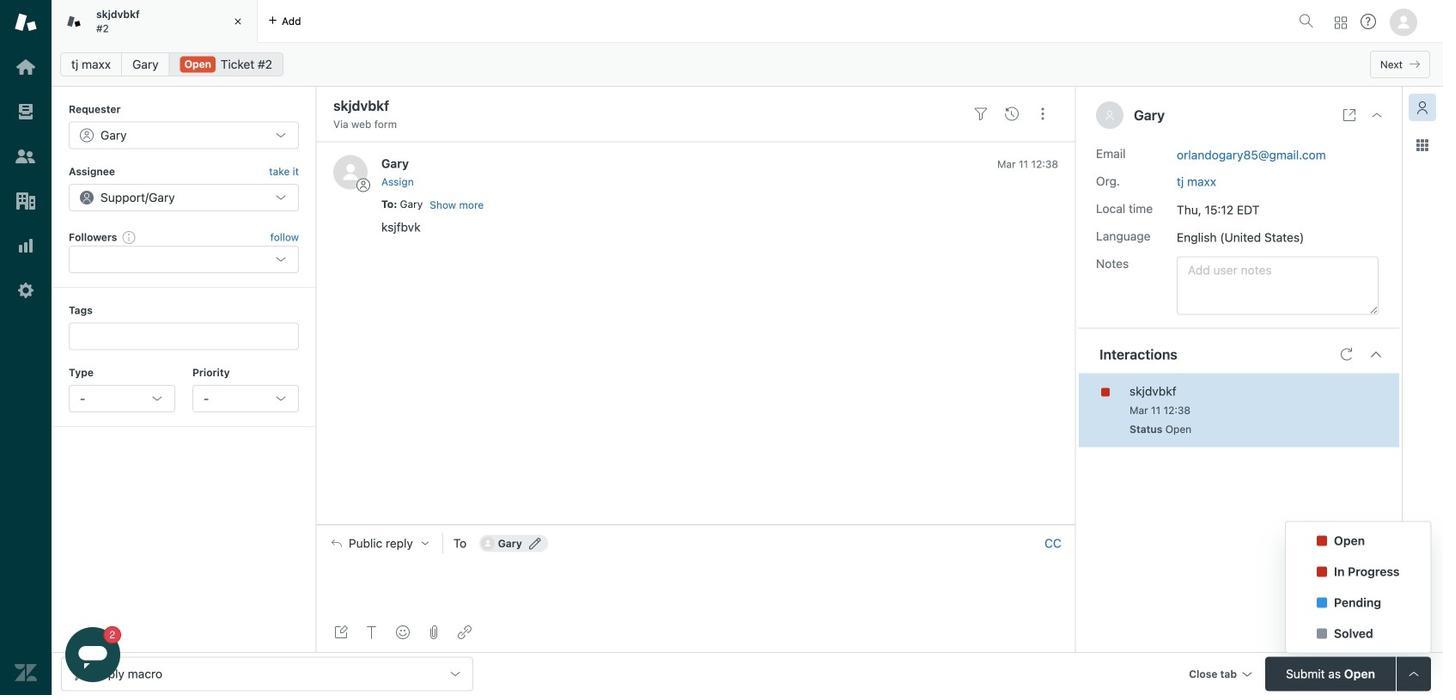 Task type: describe. For each thing, give the bounding box(es) containing it.
admin image
[[15, 279, 37, 302]]

draft mode image
[[334, 626, 348, 639]]

get started image
[[15, 56, 37, 78]]

0 horizontal spatial mar 11 12:38 text field
[[998, 158, 1059, 170]]

view more details image
[[1343, 108, 1357, 122]]

secondary element
[[52, 47, 1444, 82]]

add attachment image
[[427, 626, 441, 639]]

edit user image
[[529, 537, 541, 549]]

1 horizontal spatial mar 11 12:38 text field
[[1130, 404, 1191, 416]]

add link (cmd k) image
[[458, 626, 472, 639]]

tabs tab list
[[52, 0, 1292, 43]]

ticket actions image
[[1036, 107, 1050, 121]]

apps image
[[1416, 138, 1430, 152]]

events image
[[1005, 107, 1019, 121]]

displays possible ticket submission types image
[[1407, 667, 1421, 681]]

close image
[[1371, 108, 1384, 122]]

customer context image
[[1416, 101, 1430, 114]]

Subject field
[[330, 95, 962, 116]]

zendesk support image
[[15, 11, 37, 34]]

info on adding followers image
[[122, 230, 136, 244]]

zendesk image
[[15, 662, 37, 684]]

views image
[[15, 101, 37, 123]]

organizations image
[[15, 190, 37, 212]]



Task type: locate. For each thing, give the bounding box(es) containing it.
zendesk products image
[[1335, 17, 1347, 29]]

tab
[[52, 0, 258, 43]]

0 vertical spatial mar 11 12:38 text field
[[998, 158, 1059, 170]]

Mar 11 12:38 text field
[[998, 158, 1059, 170], [1130, 404, 1191, 416]]

orlandogary85@gmail.com image
[[481, 536, 495, 550]]

reporting image
[[15, 235, 37, 257]]

customers image
[[15, 145, 37, 168]]

hide composer image
[[689, 518, 703, 531]]

Add user notes text field
[[1177, 257, 1379, 315]]

filter image
[[974, 107, 988, 121]]

insert emojis image
[[396, 626, 410, 639]]

close image
[[229, 13, 247, 30]]

format text image
[[365, 626, 379, 639]]

get help image
[[1361, 14, 1377, 29]]

main element
[[0, 0, 52, 695]]

avatar image
[[333, 155, 368, 189]]

user image
[[1105, 110, 1115, 120], [1107, 111, 1114, 120]]

1 vertical spatial mar 11 12:38 text field
[[1130, 404, 1191, 416]]



Task type: vqa. For each thing, say whether or not it's contained in the screenshot.
Close image
yes



